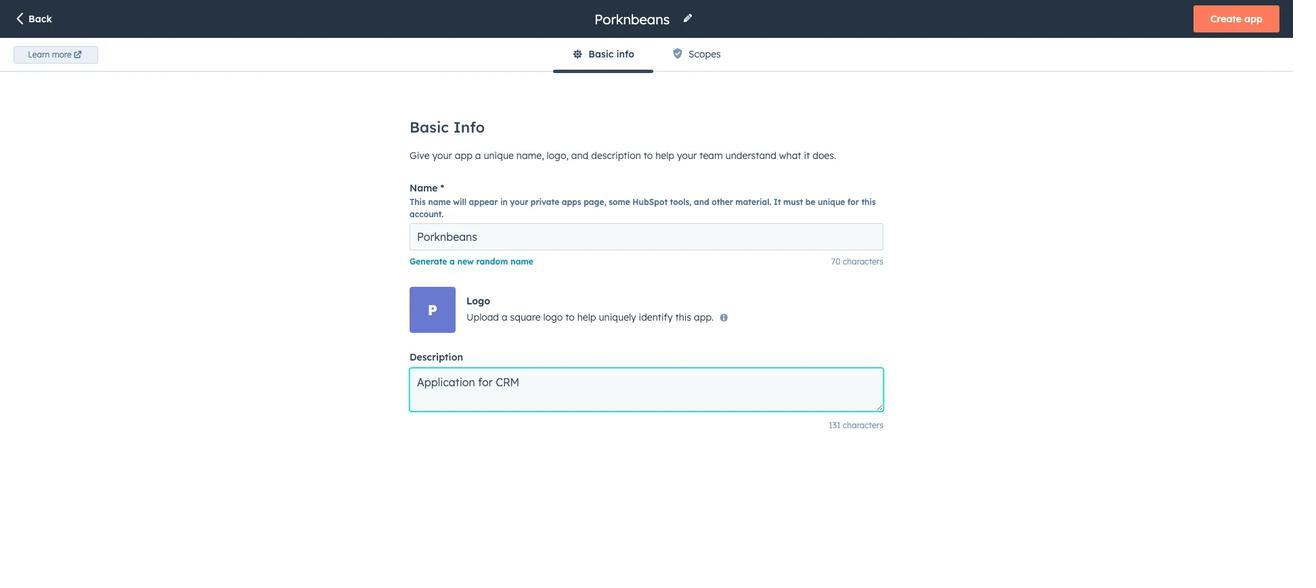 Task type: describe. For each thing, give the bounding box(es) containing it.
create
[[1211, 13, 1242, 25]]

app.
[[694, 312, 714, 324]]

name inside name this name will appear in your private apps page, some hubspot tools, and other material. it must be unique for this account.
[[428, 197, 451, 207]]

a inside logo upload a square logo to help uniquely identify this app.
[[502, 312, 508, 324]]

to right calls
[[482, 47, 491, 59]]

create app button
[[1194, 5, 1280, 33]]

no private apps alert
[[197, 165, 1064, 355]]

generate
[[410, 257, 447, 267]]

logo
[[544, 312, 563, 324]]

characters for 131 characters
[[843, 421, 884, 431]]

more
[[52, 49, 72, 59]]

give your app a unique name, logo, and description to help your team understand what it does.
[[410, 150, 837, 162]]

this inside name this name will appear in your private apps page, some hubspot tools, and other material. it must be unique for this account.
[[862, 197, 876, 207]]

back inside "button"
[[28, 13, 52, 25]]

this
[[410, 197, 426, 207]]

team
[[700, 150, 723, 162]]

basic info button
[[554, 38, 654, 73]]

characters for 70 characters
[[843, 257, 884, 267]]

scopes
[[689, 48, 721, 60]]

square
[[510, 312, 541, 324]]

apps down way
[[370, 63, 393, 75]]

does.
[[813, 150, 837, 162]]

generate a new random name
[[410, 257, 534, 267]]

name this name will appear in your private apps page, some hubspot tools, and other material. it must be unique for this account.
[[410, 182, 876, 219]]

page,
[[584, 197, 607, 207]]

new
[[458, 257, 474, 267]]

70 characters
[[832, 257, 884, 267]]

random
[[476, 257, 508, 267]]

link opens in a new window image
[[395, 62, 405, 79]]

logo upload a square logo to help uniquely identify this app.
[[467, 295, 714, 324]]

upload
[[467, 312, 499, 324]]

it
[[804, 150, 810, 162]]

learn what you can do with private apps
[[197, 63, 393, 75]]

learn for learn what you can do with private apps
[[197, 63, 224, 75]]

1 vertical spatial app
[[455, 150, 473, 162]]

131
[[829, 421, 841, 431]]

apps inside alert
[[654, 307, 693, 328]]

a down info
[[475, 150, 481, 162]]

scopes button
[[654, 38, 740, 71]]

0 vertical spatial private
[[333, 63, 367, 75]]

p
[[428, 301, 438, 319]]

way
[[381, 47, 399, 59]]

basic info
[[589, 48, 635, 60]]

apps inside name this name will appear in your private apps page, some hubspot tools, and other material. it must be unique for this account.
[[562, 197, 582, 207]]

tools,
[[670, 197, 692, 207]]

0 vertical spatial you
[[278, 47, 294, 59]]

and inside name this name will appear in your private apps page, some hubspot tools, and other material. it must be unique for this account.
[[694, 197, 710, 207]]

131 characters
[[829, 421, 884, 431]]

material.
[[736, 197, 772, 207]]

private
[[197, 47, 229, 59]]

to inside logo upload a square logo to help uniquely identify this app.
[[566, 312, 575, 324]]

0 vertical spatial hubspot
[[517, 47, 556, 59]]

info
[[617, 48, 635, 60]]

logo,
[[547, 150, 569, 162]]

your right calls
[[494, 47, 514, 59]]

generate a new random name button
[[410, 257, 534, 267]]

your inside name this name will appear in your private apps page, some hubspot tools, and other material. it must be unique for this account.
[[510, 197, 528, 207]]

a up do
[[297, 47, 302, 59]]

0 horizontal spatial unique
[[484, 150, 514, 162]]

create app
[[1211, 13, 1263, 25]]

back link
[[0, 14, 55, 41]]

in
[[500, 197, 508, 207]]

info
[[454, 118, 485, 137]]

logo
[[467, 295, 491, 308]]

give
[[256, 47, 275, 59]]

do
[[295, 63, 307, 75]]

private inside name this name will appear in your private apps page, some hubspot tools, and other material. it must be unique for this account.
[[531, 197, 560, 207]]



Task type: locate. For each thing, give the bounding box(es) containing it.
navigation inside page section element
[[554, 38, 740, 73]]

link opens in a new window image
[[395, 65, 405, 75]]

2 horizontal spatial private
[[596, 307, 650, 328]]

basic left info
[[589, 48, 614, 60]]

1 horizontal spatial you
[[278, 47, 294, 59]]

unique right be at the right of page
[[818, 197, 846, 207]]

this left app.
[[676, 312, 692, 324]]

understand
[[726, 150, 777, 162]]

characters
[[843, 257, 884, 267], [843, 421, 884, 431]]

calls
[[460, 47, 479, 59]]

private right no
[[596, 307, 650, 328]]

1 vertical spatial private
[[531, 197, 560, 207]]

this inside logo upload a square logo to help uniquely identify this app.
[[676, 312, 692, 324]]

0 vertical spatial basic
[[589, 48, 614, 60]]

to right the description
[[644, 150, 653, 162]]

app right create
[[1245, 13, 1263, 25]]

private apps give you a powerful, secure way to make api calls to your hubspot account.
[[197, 47, 597, 59]]

learn left more
[[28, 49, 50, 59]]

it
[[774, 197, 781, 207]]

description
[[591, 150, 641, 162]]

1 vertical spatial you
[[254, 63, 272, 75]]

name,
[[517, 150, 544, 162]]

Description text field
[[410, 368, 884, 412]]

make
[[413, 47, 438, 59]]

learn more link
[[14, 46, 98, 63]]

hubspot
[[517, 47, 556, 59], [633, 197, 668, 207]]

1 horizontal spatial basic
[[589, 48, 614, 60]]

0 horizontal spatial app
[[455, 150, 473, 162]]

appear
[[469, 197, 498, 207]]

0 vertical spatial account.
[[559, 47, 597, 59]]

name
[[428, 197, 451, 207], [511, 257, 534, 267]]

0 vertical spatial what
[[227, 63, 251, 75]]

1 horizontal spatial name
[[511, 257, 534, 267]]

private right in
[[531, 197, 560, 207]]

help inside logo upload a square logo to help uniquely identify this app.
[[578, 312, 596, 324]]

1 vertical spatial what
[[779, 150, 802, 162]]

will
[[453, 197, 467, 207]]

private down secure
[[333, 63, 367, 75]]

a
[[297, 47, 302, 59], [475, 150, 481, 162], [450, 257, 455, 267], [502, 312, 508, 324]]

1 vertical spatial hubspot
[[633, 197, 668, 207]]

and
[[572, 150, 589, 162], [694, 197, 710, 207]]

hubspot right some
[[633, 197, 668, 207]]

1 vertical spatial account.
[[410, 209, 444, 219]]

name left will
[[428, 197, 451, 207]]

your
[[494, 47, 514, 59], [432, 150, 452, 162], [677, 150, 697, 162], [510, 197, 528, 207]]

1 vertical spatial learn
[[197, 63, 224, 75]]

70
[[832, 257, 841, 267]]

0 vertical spatial this
[[862, 197, 876, 207]]

what
[[227, 63, 251, 75], [779, 150, 802, 162]]

powerful,
[[305, 47, 346, 59]]

app down info
[[455, 150, 473, 162]]

0 vertical spatial help
[[656, 150, 675, 162]]

a left new
[[450, 257, 455, 267]]

basic
[[589, 48, 614, 60], [410, 118, 449, 137]]

characters right 131
[[843, 421, 884, 431]]

this right for
[[862, 197, 876, 207]]

0 vertical spatial characters
[[843, 257, 884, 267]]

learn down private
[[197, 63, 224, 75]]

0 vertical spatial unique
[[484, 150, 514, 162]]

1 vertical spatial name
[[511, 257, 534, 267]]

app inside "button"
[[1245, 13, 1263, 25]]

apps left page,
[[562, 197, 582, 207]]

1 vertical spatial unique
[[818, 197, 846, 207]]

1 vertical spatial and
[[694, 197, 710, 207]]

and right logo,
[[572, 150, 589, 162]]

learn
[[28, 49, 50, 59], [197, 63, 224, 75]]

your right in
[[510, 197, 528, 207]]

0 horizontal spatial and
[[572, 150, 589, 162]]

help
[[656, 150, 675, 162], [578, 312, 596, 324]]

characters right 70 at right
[[843, 257, 884, 267]]

learn more
[[28, 49, 72, 59]]

0 horizontal spatial you
[[254, 63, 272, 75]]

secure
[[349, 47, 378, 59]]

1 horizontal spatial unique
[[818, 197, 846, 207]]

you
[[278, 47, 294, 59], [254, 63, 272, 75]]

account.
[[559, 47, 597, 59], [410, 209, 444, 219]]

unique inside name this name will appear in your private apps page, some hubspot tools, and other material. it must be unique for this account.
[[818, 197, 846, 207]]

1 vertical spatial characters
[[843, 421, 884, 431]]

hubspot right calls
[[517, 47, 556, 59]]

other
[[712, 197, 733, 207]]

name right random at the top left
[[511, 257, 534, 267]]

1 horizontal spatial learn
[[197, 63, 224, 75]]

back
[[28, 13, 52, 25], [22, 20, 46, 33]]

0 horizontal spatial this
[[676, 312, 692, 324]]

back button
[[14, 12, 52, 27]]

0 vertical spatial name
[[428, 197, 451, 207]]

private
[[333, 63, 367, 75], [531, 197, 560, 207], [596, 307, 650, 328]]

no private apps
[[569, 307, 693, 328]]

you up "can"
[[278, 47, 294, 59]]

a left square
[[502, 312, 508, 324]]

0 horizontal spatial what
[[227, 63, 251, 75]]

basic for basic info
[[589, 48, 614, 60]]

1 horizontal spatial what
[[779, 150, 802, 162]]

1 horizontal spatial this
[[862, 197, 876, 207]]

learn what you can do with private apps link
[[197, 62, 407, 79]]

navigation
[[554, 38, 740, 73]]

basic inside button
[[589, 48, 614, 60]]

account. down this
[[410, 209, 444, 219]]

what down private
[[227, 63, 251, 75]]

to
[[401, 47, 411, 59], [482, 47, 491, 59], [644, 150, 653, 162], [566, 312, 575, 324]]

0 horizontal spatial basic
[[410, 118, 449, 137]]

uniquely
[[599, 312, 636, 324]]

apps left give
[[231, 47, 254, 59]]

with
[[310, 63, 330, 75]]

basic up give
[[410, 118, 449, 137]]

1 vertical spatial help
[[578, 312, 596, 324]]

description
[[410, 352, 463, 364]]

none field inside page section element
[[593, 10, 675, 28]]

1 vertical spatial basic
[[410, 118, 449, 137]]

your left team
[[677, 150, 697, 162]]

1 horizontal spatial hubspot
[[633, 197, 668, 207]]

1 horizontal spatial app
[[1245, 13, 1263, 25]]

app
[[1245, 13, 1263, 25], [455, 150, 473, 162]]

learn for learn more
[[28, 49, 50, 59]]

None text field
[[410, 224, 884, 251]]

None field
[[593, 10, 675, 28]]

and left other
[[694, 197, 710, 207]]

unique left name,
[[484, 150, 514, 162]]

navigation containing basic info
[[554, 38, 740, 73]]

0 horizontal spatial help
[[578, 312, 596, 324]]

hubspot inside name this name will appear in your private apps page, some hubspot tools, and other material. it must be unique for this account.
[[633, 197, 668, 207]]

apps
[[231, 47, 254, 59], [370, 63, 393, 75], [562, 197, 582, 207], [654, 307, 693, 328]]

0 horizontal spatial hubspot
[[517, 47, 556, 59]]

no
[[569, 307, 591, 328]]

for
[[848, 197, 859, 207]]

0 vertical spatial app
[[1245, 13, 1263, 25]]

what left it
[[779, 150, 802, 162]]

identify
[[639, 312, 673, 324]]

0 horizontal spatial learn
[[28, 49, 50, 59]]

be
[[806, 197, 816, 207]]

help left team
[[656, 150, 675, 162]]

you inside learn what you can do with private apps link
[[254, 63, 272, 75]]

1 horizontal spatial and
[[694, 197, 710, 207]]

page section element
[[0, 0, 1294, 73]]

settings
[[22, 58, 77, 75]]

0 horizontal spatial name
[[428, 197, 451, 207]]

unique
[[484, 150, 514, 162], [818, 197, 846, 207]]

0 vertical spatial and
[[572, 150, 589, 162]]

0 horizontal spatial account.
[[410, 209, 444, 219]]

name
[[410, 182, 438, 194]]

can
[[274, 63, 292, 75]]

1 horizontal spatial help
[[656, 150, 675, 162]]

must
[[784, 197, 803, 207]]

.
[[407, 63, 409, 75]]

1 horizontal spatial private
[[531, 197, 560, 207]]

account. left info
[[559, 47, 597, 59]]

give
[[410, 150, 430, 162]]

apps left app.
[[654, 307, 693, 328]]

2 vertical spatial private
[[596, 307, 650, 328]]

1 vertical spatial this
[[676, 312, 692, 324]]

api
[[441, 47, 457, 59]]

private inside alert
[[596, 307, 650, 328]]

0 vertical spatial learn
[[28, 49, 50, 59]]

help left uniquely at the left bottom of the page
[[578, 312, 596, 324]]

you down give
[[254, 63, 272, 75]]

learn inside page section element
[[28, 49, 50, 59]]

to right way
[[401, 47, 411, 59]]

basic for basic info
[[410, 118, 449, 137]]

account. inside name this name will appear in your private apps page, some hubspot tools, and other material. it must be unique for this account.
[[410, 209, 444, 219]]

1 horizontal spatial account.
[[559, 47, 597, 59]]

basic info
[[410, 118, 485, 137]]

this
[[862, 197, 876, 207], [676, 312, 692, 324]]

some
[[609, 197, 630, 207]]

your right give
[[432, 150, 452, 162]]

to right logo on the bottom left of the page
[[566, 312, 575, 324]]

0 horizontal spatial private
[[333, 63, 367, 75]]



Task type: vqa. For each thing, say whether or not it's contained in the screenshot.
scopes
yes



